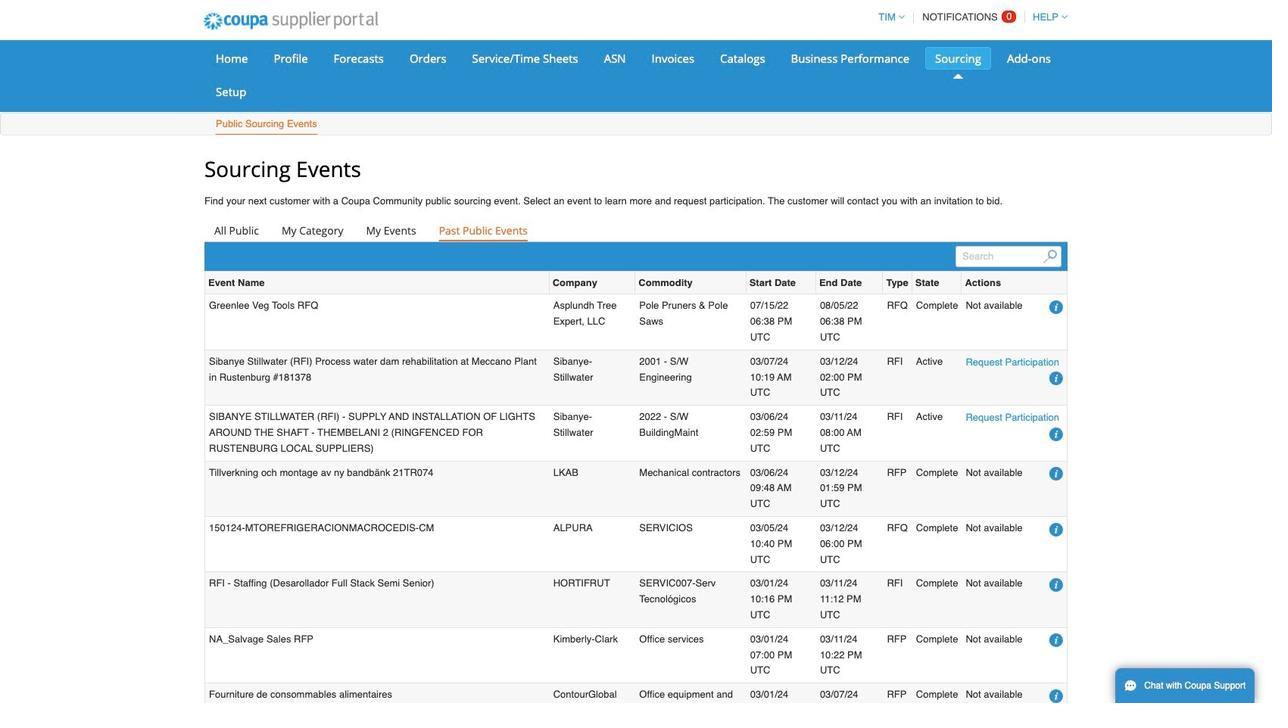 Task type: locate. For each thing, give the bounding box(es) containing it.
tab list
[[205, 221, 1068, 242]]

Search text field
[[956, 247, 1062, 268]]

navigation
[[872, 2, 1068, 32]]



Task type: vqa. For each thing, say whether or not it's contained in the screenshot.
Coupa Supplier Portal image
yes



Task type: describe. For each thing, give the bounding box(es) containing it.
search image
[[1044, 250, 1057, 264]]

coupa supplier portal image
[[193, 2, 388, 40]]



